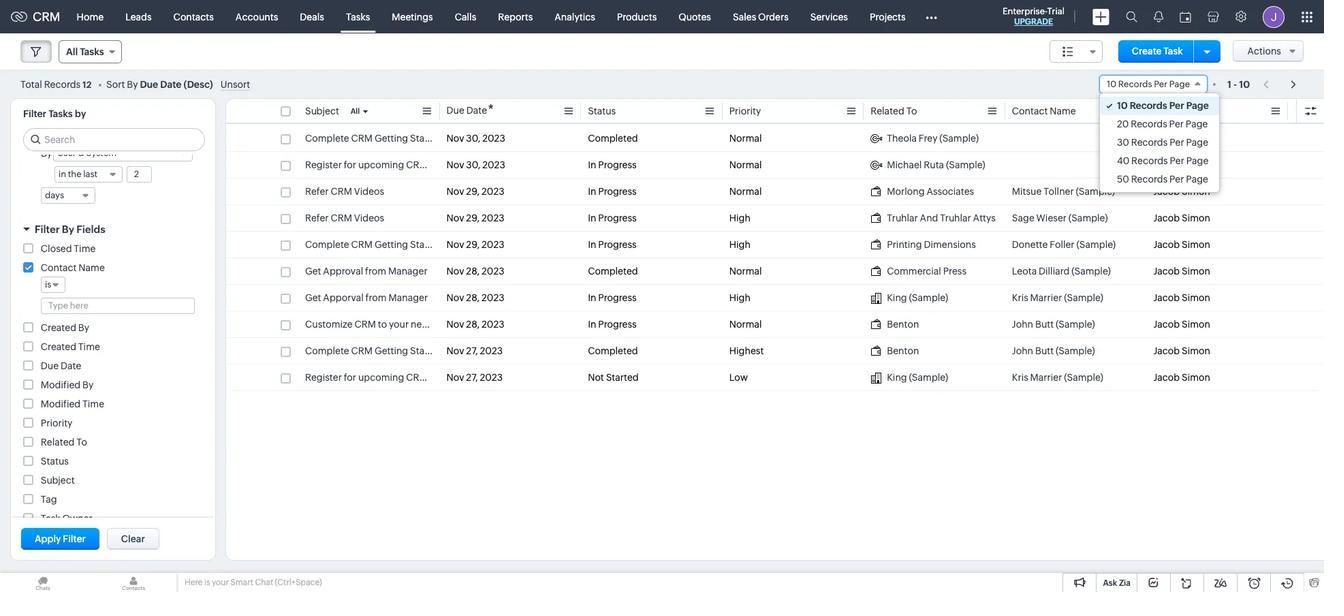 Task type: locate. For each thing, give the bounding box(es) containing it.
name down closed time
[[79, 262, 105, 273]]

in progress for started
[[588, 239, 637, 250]]

complete for nov 30, 2023
[[305, 133, 349, 144]]

1 in progress from the top
[[588, 159, 637, 170]]

0 vertical spatial marrier
[[1030, 292, 1062, 303]]

2 vertical spatial complete crm getting started steps link
[[305, 344, 469, 358]]

per inside field
[[1154, 79, 1168, 89]]

apply filter
[[35, 533, 86, 544]]

Type here text field
[[42, 298, 194, 313]]

king
[[887, 292, 907, 303], [887, 372, 907, 383]]

filter right the apply
[[63, 533, 86, 544]]

2 vertical spatial complete crm getting started steps
[[305, 345, 469, 356]]

quotes link
[[668, 0, 722, 33]]

0 vertical spatial 30,
[[466, 133, 481, 144]]

1 vertical spatial for
[[344, 372, 356, 383]]

modified down modified by
[[41, 399, 81, 409]]

created for created by
[[41, 322, 76, 333]]

1 30, from the top
[[466, 133, 481, 144]]

page for 50 records per page option
[[1186, 174, 1209, 185]]

simon for 'benton' link for highest
[[1182, 345, 1211, 356]]

1 completed from the top
[[588, 133, 638, 144]]

0 vertical spatial complete crm getting started steps link
[[305, 131, 469, 145]]

1 vertical spatial refer crm videos link
[[305, 211, 433, 225]]

30 records per page option
[[1100, 134, 1219, 152]]

leota dilliard (sample) link
[[1012, 264, 1140, 278]]

1 vertical spatial register for upcoming crm webinars link
[[305, 371, 471, 384]]

manager for get approval from manager
[[388, 266, 428, 277]]

kris marrier (sample) link for high
[[1012, 291, 1140, 305]]

4 jacob from the top
[[1154, 213, 1180, 223]]

task inside button
[[1164, 46, 1183, 57]]

1 vertical spatial benton link
[[871, 344, 999, 358]]

5 simon from the top
[[1182, 239, 1211, 250]]

list box
[[1100, 93, 1219, 192]]

kris marrier (sample) for high
[[1012, 292, 1104, 303]]

0 vertical spatial manager
[[388, 266, 428, 277]]

webinars down needs
[[430, 372, 471, 383]]

completed
[[588, 133, 638, 144], [588, 266, 638, 277], [588, 345, 638, 356]]

completed for nov 30, 2023
[[588, 133, 638, 144]]

by up the modified time
[[82, 379, 94, 390]]

contacts image
[[91, 573, 176, 592]]

2 refer from the top
[[305, 213, 329, 223]]

benton
[[887, 319, 919, 330], [887, 345, 919, 356]]

0 vertical spatial steps
[[445, 133, 469, 144]]

kris for high
[[1012, 292, 1029, 303]]

commercial press link
[[871, 264, 999, 278]]

created
[[41, 322, 76, 333], [41, 341, 76, 352]]

contact name down closed time
[[41, 262, 105, 273]]

nov 27, 2023 for webinars
[[447, 372, 503, 383]]

priority
[[729, 106, 761, 116], [41, 418, 73, 429]]

2 vertical spatial 29,
[[466, 239, 480, 250]]

nov 29, 2023 for morlong associates
[[447, 186, 505, 197]]

4 normal from the top
[[729, 266, 762, 277]]

per up 20 records per page
[[1170, 100, 1184, 111]]

records for the 10 records per page option
[[1130, 100, 1167, 111]]

complete crm getting started steps
[[305, 133, 469, 144], [305, 239, 469, 250], [305, 345, 469, 356]]

1 from from the top
[[365, 266, 386, 277]]

1 normal from the top
[[729, 133, 762, 144]]

in for crm
[[588, 159, 596, 170]]

page down "30 records per page"
[[1187, 155, 1209, 166]]

john butt (sample) link
[[1012, 317, 1140, 331], [1012, 344, 1140, 358]]

records down the 10 records per page option
[[1131, 119, 1168, 129]]

customize crm to your needs link
[[305, 317, 438, 331]]

time for created time
[[78, 341, 100, 352]]

register for nov 27, 2023
[[305, 372, 342, 383]]

1 vertical spatial john butt (sample) link
[[1012, 344, 1140, 358]]

0 vertical spatial nov 30, 2023
[[447, 133, 505, 144]]

owner up 20 records per page
[[1175, 106, 1205, 116]]

1 vertical spatial register for upcoming crm webinars
[[305, 372, 471, 383]]

1 vertical spatial created
[[41, 341, 76, 352]]

modified for modified time
[[41, 399, 81, 409]]

1 vertical spatial 29,
[[466, 213, 480, 223]]

your left smart
[[212, 578, 229, 587]]

1 kris marrier (sample) link from the top
[[1012, 291, 1140, 305]]

1 vertical spatial name
[[79, 262, 105, 273]]

by right "sort"
[[127, 79, 138, 90]]

8 simon from the top
[[1182, 319, 1211, 330]]

from inside "link"
[[366, 292, 387, 303]]

4 jacob simon from the top
[[1154, 213, 1211, 223]]

task up 20 records per page
[[1154, 106, 1173, 116]]

2 webinars from the top
[[430, 372, 471, 383]]

search element
[[1118, 0, 1146, 33]]

1 vertical spatial complete crm getting started steps
[[305, 239, 469, 250]]

king (sample) link
[[871, 291, 999, 305], [871, 371, 999, 384]]

apporval
[[323, 292, 364, 303]]

All Tasks field
[[59, 40, 122, 63]]

not
[[588, 372, 604, 383]]

foller
[[1050, 239, 1075, 250]]

2 nov from the top
[[447, 159, 464, 170]]

search image
[[1126, 11, 1138, 22]]

get apporval from manager link
[[305, 291, 433, 305]]

due inside "due date *"
[[447, 105, 465, 116]]

tasks for all tasks
[[80, 46, 104, 57]]

0 vertical spatial john
[[1012, 319, 1034, 330]]

size image
[[1063, 46, 1074, 58]]

refer for high
[[305, 213, 329, 223]]

register for upcoming crm webinars
[[305, 159, 471, 170], [305, 372, 471, 383]]

your right to on the bottom left of the page
[[389, 319, 409, 330]]

2 getting from the top
[[375, 239, 408, 250]]

sort by due date (desc)
[[106, 79, 213, 90]]

0 vertical spatial 27,
[[466, 345, 478, 356]]

0 vertical spatial time
[[74, 243, 96, 254]]

records up 20 records per page option at the right of page
[[1130, 100, 1167, 111]]

2 videos from the top
[[354, 213, 384, 223]]

3 nov 29, 2023 from the top
[[447, 239, 505, 250]]

29,
[[466, 186, 480, 197], [466, 213, 480, 223], [466, 239, 480, 250]]

0 horizontal spatial task owner
[[41, 513, 92, 524]]

2023 for king (sample) link associated with high
[[482, 292, 505, 303]]

6 jacob simon from the top
[[1154, 266, 1211, 277]]

benton link
[[871, 317, 999, 331], [871, 344, 999, 358]]

filter down total
[[23, 108, 46, 119]]

3 29, from the top
[[466, 239, 480, 250]]

by for created
[[78, 322, 89, 333]]

theola frey (sample) link
[[871, 131, 999, 145]]

0 vertical spatial nov 27, 2023
[[447, 345, 503, 356]]

john butt (sample) link for normal
[[1012, 317, 1140, 331]]

complete crm getting started steps for nov 29, 2023
[[305, 239, 469, 250]]

is
[[45, 279, 51, 290], [204, 578, 210, 587]]

from up the customize crm to your needs link
[[366, 292, 387, 303]]

3 high from the top
[[729, 292, 751, 303]]

1 29, from the top
[[466, 186, 480, 197]]

records up the 10 records per page option
[[1118, 79, 1152, 89]]

2 vertical spatial complete
[[305, 345, 349, 356]]

10 simon from the top
[[1182, 372, 1211, 383]]

jacob simon for commercial press 'link' in the right top of the page
[[1154, 266, 1211, 277]]

2 vertical spatial nov 29, 2023
[[447, 239, 505, 250]]

7 jacob from the top
[[1154, 292, 1180, 303]]

1 vertical spatial 28,
[[466, 292, 480, 303]]

4 in from the top
[[588, 239, 596, 250]]

10 jacob from the top
[[1154, 372, 1180, 383]]

signals element
[[1146, 0, 1172, 33]]

2023 for morlong associates link
[[482, 186, 505, 197]]

get inside "link"
[[305, 292, 321, 303]]

2023 for commercial press 'link' in the right top of the page
[[482, 266, 505, 277]]

jacob simon for the michael ruta (sample) link
[[1154, 159, 1211, 170]]

in progress for your
[[588, 319, 637, 330]]

1 horizontal spatial related
[[871, 106, 905, 116]]

2 jacob from the top
[[1154, 159, 1180, 170]]

1 john from the top
[[1012, 319, 1034, 330]]

3 jacob simon from the top
[[1154, 186, 1211, 197]]

frey
[[919, 133, 938, 144]]

page up "30 records per page"
[[1186, 119, 1208, 129]]

in progress for crm
[[588, 159, 637, 170]]

10 jacob simon from the top
[[1154, 372, 1211, 383]]

john for normal
[[1012, 319, 1034, 330]]

started for nov 29, 2023
[[410, 239, 443, 250]]

1 marrier from the top
[[1030, 292, 1062, 303]]

filter inside 'filter by fields' dropdown button
[[35, 223, 60, 235]]

task right 'create'
[[1164, 46, 1183, 57]]

user
[[57, 148, 76, 158]]

0 vertical spatial from
[[365, 266, 386, 277]]

modified down due date
[[41, 379, 81, 390]]

nov for the customize crm to your needs link
[[447, 319, 464, 330]]

1 nov 28, 2023 from the top
[[447, 266, 505, 277]]

0 vertical spatial 28,
[[466, 266, 480, 277]]

2 vertical spatial due
[[41, 360, 59, 371]]

2023 for king (sample) link associated with low
[[480, 372, 503, 383]]

filter up closed at top
[[35, 223, 60, 235]]

9 jacob from the top
[[1154, 345, 1180, 356]]

subject
[[305, 106, 339, 116], [41, 475, 75, 486]]

3 nov 28, 2023 from the top
[[447, 319, 505, 330]]

all
[[66, 46, 78, 57], [351, 107, 360, 115]]

by for sort
[[127, 79, 138, 90]]

task down tag
[[41, 513, 60, 524]]

time down modified by
[[82, 399, 104, 409]]

2 kris marrier (sample) link from the top
[[1012, 371, 1140, 384]]

3 completed from the top
[[588, 345, 638, 356]]

1 vertical spatial nov 28, 2023
[[447, 292, 505, 303]]

is right the here
[[204, 578, 210, 587]]

is down closed at top
[[45, 279, 51, 290]]

0 horizontal spatial contact name
[[41, 262, 105, 273]]

truhlar and truhlar attys
[[887, 213, 996, 223]]

morlong associates
[[887, 186, 974, 197]]

1 horizontal spatial is
[[204, 578, 210, 587]]

1 refer from the top
[[305, 186, 329, 197]]

1 vertical spatial your
[[212, 578, 229, 587]]

jacob simon
[[1154, 133, 1211, 144], [1154, 159, 1211, 170], [1154, 186, 1211, 197], [1154, 213, 1211, 223], [1154, 239, 1211, 250], [1154, 266, 1211, 277], [1154, 292, 1211, 303], [1154, 319, 1211, 330], [1154, 345, 1211, 356], [1154, 372, 1211, 383]]

kris marrier (sample) link
[[1012, 291, 1140, 305], [1012, 371, 1140, 384]]

per up "30 records per page"
[[1169, 119, 1184, 129]]

None field
[[1050, 40, 1103, 63]]

filter for filter tasks by
[[23, 108, 46, 119]]

commercial press
[[887, 266, 967, 277]]

manager up get apporval from manager "link" in the left of the page
[[388, 266, 428, 277]]

8 jacob from the top
[[1154, 319, 1180, 330]]

related to down the modified time
[[41, 437, 87, 448]]

john butt (sample) for highest
[[1012, 345, 1095, 356]]

manager inside get approval from manager link
[[388, 266, 428, 277]]

2 vertical spatial filter
[[63, 533, 86, 544]]

tasks left 'by'
[[49, 108, 73, 119]]

created up due date
[[41, 341, 76, 352]]

simon for normal 'benton' link
[[1182, 319, 1211, 330]]

page inside option
[[1187, 155, 1209, 166]]

records down 40 records per page option
[[1131, 174, 1168, 185]]

1 vertical spatial kris marrier (sample) link
[[1012, 371, 1140, 384]]

1 butt from the top
[[1035, 319, 1054, 330]]

7 simon from the top
[[1182, 292, 1211, 303]]

1 for from the top
[[344, 159, 356, 170]]

records down 20 records per page option at the right of page
[[1131, 137, 1168, 148]]

jacob simon for normal 'benton' link
[[1154, 319, 1211, 330]]

1 getting from the top
[[375, 133, 408, 144]]

days field
[[41, 187, 95, 204]]

per down "30 records per page"
[[1170, 155, 1185, 166]]

date down created time
[[61, 360, 81, 371]]

here is your smart chat (ctrl+space)
[[185, 578, 322, 587]]

2 27, from the top
[[466, 372, 478, 383]]

due right "sort"
[[140, 79, 158, 90]]

User & System field
[[53, 145, 193, 161]]

1 vertical spatial kris marrier (sample)
[[1012, 372, 1104, 383]]

contact name down size "icon"
[[1012, 106, 1076, 116]]

nov 30, 2023 for steps
[[447, 133, 505, 144]]

1 vertical spatial 30,
[[466, 159, 481, 170]]

0 horizontal spatial due
[[41, 360, 59, 371]]

tasks inside field
[[80, 46, 104, 57]]

by inside dropdown button
[[62, 223, 74, 235]]

videos
[[354, 186, 384, 197], [354, 213, 384, 223]]

nov for get apporval from manager "link" in the left of the page
[[447, 292, 464, 303]]

related down the modified time
[[41, 437, 75, 448]]

your
[[389, 319, 409, 330], [212, 578, 229, 587]]

2 horizontal spatial tasks
[[346, 11, 370, 22]]

ruta
[[924, 159, 944, 170]]

date left *
[[466, 105, 487, 116]]

1 get from the top
[[305, 266, 321, 277]]

1 vertical spatial john butt (sample)
[[1012, 345, 1095, 356]]

1 simon from the top
[[1182, 133, 1211, 144]]

10 up 20
[[1117, 100, 1128, 111]]

1 high from the top
[[729, 213, 751, 223]]

2 for from the top
[[344, 372, 356, 383]]

1 vertical spatial related to
[[41, 437, 87, 448]]

get left approval
[[305, 266, 321, 277]]

0 horizontal spatial priority
[[41, 418, 73, 429]]

tasks up 12 at the top left of page
[[80, 46, 104, 57]]

3 getting from the top
[[375, 345, 408, 356]]

1 nov 27, 2023 from the top
[[447, 345, 503, 356]]

3 complete crm getting started steps from the top
[[305, 345, 469, 356]]

10 up the 10 records per page option
[[1107, 79, 1117, 89]]

refer crm videos for normal
[[305, 186, 384, 197]]

1 28, from the top
[[466, 266, 480, 277]]

michael
[[887, 159, 922, 170]]

page
[[1169, 79, 1190, 89], [1187, 100, 1209, 111], [1186, 119, 1208, 129], [1186, 137, 1209, 148], [1187, 155, 1209, 166], [1186, 174, 1209, 185]]

due up modified by
[[41, 360, 59, 371]]

1 jacob simon from the top
[[1154, 133, 1211, 144]]

upcoming
[[358, 159, 404, 170], [358, 372, 404, 383]]

modified time
[[41, 399, 104, 409]]

manager inside get apporval from manager "link"
[[389, 292, 428, 303]]

create task button
[[1118, 40, 1197, 63]]

mitsue tollner (sample)
[[1012, 186, 1115, 197]]

10 records per page option
[[1100, 97, 1219, 115]]

unsort
[[221, 79, 250, 90]]

due left *
[[447, 105, 465, 116]]

fields
[[76, 223, 105, 235]]

5 in from the top
[[588, 292, 596, 303]]

name down size "icon"
[[1050, 106, 1076, 116]]

1 vertical spatial upcoming
[[358, 372, 404, 383]]

2 complete crm getting started steps link from the top
[[305, 238, 469, 251]]

29, for morlong associates
[[466, 186, 480, 197]]

2 kris from the top
[[1012, 372, 1029, 383]]

nov 27, 2023
[[447, 345, 503, 356], [447, 372, 503, 383]]

5 nov from the top
[[447, 239, 464, 250]]

benton link for normal
[[871, 317, 999, 331]]

2 progress from the top
[[598, 186, 637, 197]]

2 nov 30, 2023 from the top
[[447, 159, 505, 170]]

2 vertical spatial steps
[[445, 345, 469, 356]]

1 horizontal spatial truhlar
[[940, 213, 971, 223]]

0 vertical spatial nov 29, 2023
[[447, 186, 505, 197]]

1 vertical spatial butt
[[1035, 345, 1054, 356]]

6 in progress from the top
[[588, 319, 637, 330]]

created up created time
[[41, 322, 76, 333]]

None text field
[[127, 167, 151, 182]]

records inside option
[[1132, 155, 1168, 166]]

5 jacob simon from the top
[[1154, 239, 1211, 250]]

0 horizontal spatial owner
[[62, 513, 92, 524]]

1 horizontal spatial due
[[140, 79, 158, 90]]

date left (desc)
[[160, 79, 181, 90]]

progress
[[598, 159, 637, 170], [598, 186, 637, 197], [598, 213, 637, 223], [598, 239, 637, 250], [598, 292, 637, 303], [598, 319, 637, 330]]

10 nov from the top
[[447, 372, 464, 383]]

1 progress from the top
[[598, 159, 637, 170]]

get left apporval
[[305, 292, 321, 303]]

nov for get approval from manager link
[[447, 266, 464, 277]]

page up '40 records per page'
[[1186, 137, 1209, 148]]

to up theola
[[906, 106, 917, 116]]

per for the 10 records per page option
[[1170, 100, 1184, 111]]

complete crm getting started steps link for nov 30, 2023
[[305, 131, 469, 145]]

0 vertical spatial for
[[344, 159, 356, 170]]

1 kris from the top
[[1012, 292, 1029, 303]]

time for closed time
[[74, 243, 96, 254]]

2 modified from the top
[[41, 399, 81, 409]]

time down created by
[[78, 341, 100, 352]]

profile element
[[1255, 0, 1293, 33]]

0 horizontal spatial related to
[[41, 437, 87, 448]]

marrier
[[1030, 292, 1062, 303], [1030, 372, 1062, 383]]

1 vertical spatial owner
[[62, 513, 92, 524]]

john
[[1012, 319, 1034, 330], [1012, 345, 1034, 356]]

2 vertical spatial high
[[729, 292, 751, 303]]

started for nov 30, 2023
[[410, 133, 443, 144]]

0 horizontal spatial status
[[41, 456, 69, 467]]

1 in from the top
[[588, 159, 596, 170]]

refer crm videos for high
[[305, 213, 384, 223]]

0 vertical spatial refer
[[305, 186, 329, 197]]

(sample)
[[940, 133, 979, 144], [946, 159, 986, 170], [1076, 186, 1115, 197], [1069, 213, 1108, 223], [1077, 239, 1116, 250], [1072, 266, 1111, 277], [909, 292, 948, 303], [1064, 292, 1104, 303], [1056, 319, 1095, 330], [1056, 345, 1095, 356], [909, 372, 948, 383], [1064, 372, 1104, 383]]

row group
[[226, 125, 1324, 391]]

michael ruta (sample)
[[887, 159, 986, 170]]

2 vertical spatial tasks
[[49, 108, 73, 119]]

normal for theola
[[729, 133, 762, 144]]

is field
[[41, 277, 66, 293]]

manager up needs
[[389, 292, 428, 303]]

0 vertical spatial king (sample)
[[887, 292, 948, 303]]

1 vertical spatial due
[[447, 105, 465, 116]]

4 progress from the top
[[598, 239, 637, 250]]

owner
[[1175, 106, 1205, 116], [62, 513, 92, 524]]

29, for truhlar and truhlar attys
[[466, 213, 480, 223]]

all for all
[[351, 107, 360, 115]]

2 30, from the top
[[466, 159, 481, 170]]

in the last field
[[54, 166, 123, 183]]

10 right -
[[1239, 79, 1250, 90]]

signals image
[[1154, 11, 1164, 22]]

records for 20 records per page option at the right of page
[[1131, 119, 1168, 129]]

related up theola
[[871, 106, 905, 116]]

records down "30 records per page" option
[[1132, 155, 1168, 166]]

2 high from the top
[[729, 239, 751, 250]]

0 vertical spatial kris marrier (sample) link
[[1012, 291, 1140, 305]]

task owner up apply filter
[[41, 513, 92, 524]]

truhlar left "and"
[[887, 213, 918, 223]]

to
[[378, 319, 387, 330]]

20
[[1117, 119, 1129, 129]]

to down the modified time
[[76, 437, 87, 448]]

2 king (sample) from the top
[[887, 372, 948, 383]]

2 get from the top
[[305, 292, 321, 303]]

nov 30, 2023
[[447, 133, 505, 144], [447, 159, 505, 170]]

enterprise-trial upgrade
[[1003, 6, 1065, 27]]

0 vertical spatial 29,
[[466, 186, 480, 197]]

list box containing 10 records per page
[[1100, 93, 1219, 192]]

1 vertical spatial get
[[305, 292, 321, 303]]

1 horizontal spatial task owner
[[1154, 106, 1205, 116]]

name
[[1050, 106, 1076, 116], [79, 262, 105, 273]]

8 jacob simon from the top
[[1154, 319, 1211, 330]]

1 horizontal spatial date
[[160, 79, 181, 90]]

truhlar right "and"
[[940, 213, 971, 223]]

1 vertical spatial date
[[466, 105, 487, 116]]

upcoming for nov 27, 2023
[[358, 372, 404, 383]]

attys
[[973, 213, 996, 223]]

10 records per page up the 10 records per page option
[[1107, 79, 1190, 89]]

1 horizontal spatial contact name
[[1012, 106, 1076, 116]]

0 vertical spatial get
[[305, 266, 321, 277]]

tasks link
[[335, 0, 381, 33]]

task owner up 20 records per page
[[1154, 106, 1205, 116]]

4 in progress from the top
[[588, 239, 637, 250]]

simon for commercial press 'link' in the right top of the page
[[1182, 266, 1211, 277]]

28, for customize crm to your needs
[[466, 319, 480, 330]]

0 vertical spatial filter
[[23, 108, 46, 119]]

1 vertical spatial getting
[[375, 239, 408, 250]]

refer crm videos link for normal
[[305, 185, 433, 198]]

0 vertical spatial john butt (sample) link
[[1012, 317, 1140, 331]]

2 vertical spatial completed
[[588, 345, 638, 356]]

due for due date *
[[447, 105, 465, 116]]

webinars down "due date *"
[[430, 159, 471, 170]]

1 vertical spatial manager
[[389, 292, 428, 303]]

high
[[729, 213, 751, 223], [729, 239, 751, 250], [729, 292, 751, 303]]

by up created time
[[78, 322, 89, 333]]

2 marrier from the top
[[1030, 372, 1062, 383]]

1 vertical spatial refer crm videos
[[305, 213, 384, 223]]

40 records per page option
[[1100, 152, 1219, 170]]

create
[[1132, 46, 1162, 57]]

by for modified
[[82, 379, 94, 390]]

2 created from the top
[[41, 341, 76, 352]]

1 refer crm videos link from the top
[[305, 185, 433, 198]]

1 vertical spatial 10 records per page
[[1117, 100, 1209, 111]]

1 horizontal spatial related to
[[871, 106, 917, 116]]

0 vertical spatial complete
[[305, 133, 349, 144]]

2 butt from the top
[[1035, 345, 1054, 356]]

1 register from the top
[[305, 159, 342, 170]]

register for upcoming crm webinars link for nov 27, 2023
[[305, 371, 471, 384]]

page up 20 records per page
[[1187, 100, 1209, 111]]

complete
[[305, 133, 349, 144], [305, 239, 349, 250], [305, 345, 349, 356]]

0 horizontal spatial truhlar
[[887, 213, 918, 223]]

page up the 10 records per page option
[[1169, 79, 1190, 89]]

home link
[[66, 0, 115, 33]]

2 vertical spatial getting
[[375, 345, 408, 356]]

1 king (sample) link from the top
[[871, 291, 999, 305]]

27, for register for upcoming crm webinars
[[466, 372, 478, 383]]

1 vertical spatial complete crm getting started steps link
[[305, 238, 469, 251]]

per up the 10 records per page option
[[1154, 79, 1168, 89]]

0 vertical spatial related
[[871, 106, 905, 116]]

2 nov 29, 2023 from the top
[[447, 213, 505, 223]]

all inside all tasks field
[[66, 46, 78, 57]]

1 vertical spatial contact name
[[41, 262, 105, 273]]

per down '40 records per page'
[[1170, 174, 1184, 185]]

2 john butt (sample) from the top
[[1012, 345, 1095, 356]]

created time
[[41, 341, 100, 352]]

0 vertical spatial videos
[[354, 186, 384, 197]]

progress for your
[[598, 319, 637, 330]]

1 steps from the top
[[445, 133, 469, 144]]

page for 20 records per page option at the right of page
[[1186, 119, 1208, 129]]

register for upcoming crm webinars for nov 27, 2023
[[305, 372, 471, 383]]

time down fields
[[74, 243, 96, 254]]

1 modified from the top
[[41, 379, 81, 390]]

services
[[811, 11, 848, 22]]

1 complete from the top
[[305, 133, 349, 144]]

3 complete crm getting started steps link from the top
[[305, 344, 469, 358]]

per up '40 records per page'
[[1170, 137, 1184, 148]]

2023
[[482, 133, 505, 144], [482, 159, 505, 170], [482, 186, 505, 197], [482, 213, 505, 223], [482, 239, 505, 250], [482, 266, 505, 277], [482, 292, 505, 303], [482, 319, 505, 330], [480, 345, 503, 356], [480, 372, 503, 383]]

per for "30 records per page" option
[[1170, 137, 1184, 148]]

from up get apporval from manager "link" in the left of the page
[[365, 266, 386, 277]]

date inside "due date *"
[[466, 105, 487, 116]]

0 vertical spatial getting
[[375, 133, 408, 144]]

kris
[[1012, 292, 1029, 303], [1012, 372, 1029, 383]]

theola frey (sample)
[[887, 133, 979, 144]]

steps for 29,
[[445, 239, 469, 250]]

is inside "field"
[[45, 279, 51, 290]]

10 records per page up 20 records per page
[[1117, 100, 1209, 111]]

2 john from the top
[[1012, 345, 1034, 356]]

0 vertical spatial kris marrier (sample)
[[1012, 292, 1104, 303]]

in progress
[[588, 159, 637, 170], [588, 186, 637, 197], [588, 213, 637, 223], [588, 239, 637, 250], [588, 292, 637, 303], [588, 319, 637, 330]]

jacob simon for morlong associates link
[[1154, 186, 1211, 197]]

getting
[[375, 133, 408, 144], [375, 239, 408, 250], [375, 345, 408, 356]]

in
[[59, 169, 66, 179]]

nov for complete crm getting started steps link associated with nov 30, 2023
[[447, 133, 464, 144]]

tasks right deals link
[[346, 11, 370, 22]]

1 horizontal spatial subject
[[305, 106, 339, 116]]

by up closed time
[[62, 223, 74, 235]]

1 vertical spatial complete
[[305, 239, 349, 250]]

28,
[[466, 266, 480, 277], [466, 292, 480, 303], [466, 319, 480, 330]]

started for nov 27, 2023
[[410, 345, 443, 356]]

in progress for manager
[[588, 292, 637, 303]]

2 28, from the top
[[466, 292, 480, 303]]

6 in from the top
[[588, 319, 596, 330]]

1 kris marrier (sample) from the top
[[1012, 292, 1104, 303]]

1 king from the top
[[887, 292, 907, 303]]

related to up theola
[[871, 106, 917, 116]]

dimensions
[[924, 239, 976, 250]]

owner up apply filter button
[[62, 513, 92, 524]]

refer crm videos link
[[305, 185, 433, 198], [305, 211, 433, 225]]

page down '40 records per page'
[[1186, 174, 1209, 185]]

simon for king (sample) link associated with low
[[1182, 372, 1211, 383]]

per inside option
[[1170, 155, 1185, 166]]

10 inside the 10 records per page option
[[1117, 100, 1128, 111]]

5 in progress from the top
[[588, 292, 637, 303]]

2 vertical spatial 28,
[[466, 319, 480, 330]]

1 nov 29, 2023 from the top
[[447, 186, 505, 197]]

2 benton from the top
[[887, 345, 919, 356]]

modified for modified by
[[41, 379, 81, 390]]

quotes
[[679, 11, 711, 22]]

1 vertical spatial nov 27, 2023
[[447, 372, 503, 383]]

in for your
[[588, 319, 596, 330]]

normal for michael
[[729, 159, 762, 170]]



Task type: describe. For each thing, give the bounding box(es) containing it.
create task
[[1132, 46, 1183, 57]]

simon for printing dimensions link
[[1182, 239, 1211, 250]]

system
[[86, 148, 117, 158]]

records left 12 at the top left of page
[[44, 79, 81, 90]]

low
[[729, 372, 748, 383]]

from for apporval
[[366, 292, 387, 303]]

upgrade
[[1014, 17, 1053, 27]]

products link
[[606, 0, 668, 33]]

contacts link
[[163, 0, 225, 33]]

truhlar and truhlar attys link
[[871, 211, 999, 225]]

date for due date *
[[466, 105, 487, 116]]

filter tasks by
[[23, 108, 86, 119]]

page for "30 records per page" option
[[1186, 137, 1209, 148]]

2 vertical spatial task
[[41, 513, 60, 524]]

commercial
[[887, 266, 941, 277]]

in for manager
[[588, 292, 596, 303]]

donette
[[1012, 239, 1048, 250]]

*
[[488, 102, 494, 117]]

get for get apporval from manager
[[305, 292, 321, 303]]

accounts link
[[225, 0, 289, 33]]

0 vertical spatial contact name
[[1012, 106, 1076, 116]]

associates
[[927, 186, 974, 197]]

2 in progress from the top
[[588, 186, 637, 197]]

30, for register for upcoming crm webinars
[[466, 159, 481, 170]]

highest
[[729, 345, 764, 356]]

1 vertical spatial to
[[76, 437, 87, 448]]

1 jacob from the top
[[1154, 133, 1180, 144]]

chats image
[[0, 573, 86, 592]]

videos for high
[[354, 213, 384, 223]]

3 nov from the top
[[447, 186, 464, 197]]

mitsue
[[1012, 186, 1042, 197]]

meetings link
[[381, 0, 444, 33]]

needs
[[411, 319, 438, 330]]

3 in from the top
[[588, 213, 596, 223]]

0 vertical spatial your
[[389, 319, 409, 330]]

10 records per page inside option
[[1117, 100, 1209, 111]]

in for started
[[588, 239, 596, 250]]

by for filter
[[62, 223, 74, 235]]

nov 29, 2023 for printing dimensions
[[447, 239, 505, 250]]

michael ruta (sample) link
[[871, 158, 999, 172]]

printing
[[887, 239, 922, 250]]

1 truhlar from the left
[[887, 213, 918, 223]]

mitsue tollner (sample) link
[[1012, 185, 1140, 198]]

actions
[[1248, 46, 1281, 57]]

calendar image
[[1180, 11, 1192, 22]]

deals
[[300, 11, 324, 22]]

here
[[185, 578, 203, 587]]

morlong associates link
[[871, 185, 999, 198]]

3 in progress from the top
[[588, 213, 637, 223]]

0 vertical spatial date
[[160, 79, 181, 90]]

due date *
[[447, 102, 494, 117]]

5 jacob from the top
[[1154, 239, 1180, 250]]

total records 12
[[20, 79, 91, 90]]

user & system
[[57, 148, 117, 158]]

kris marrier (sample) for low
[[1012, 372, 1104, 383]]

get approval from manager link
[[305, 264, 433, 278]]

40
[[1117, 155, 1130, 166]]

page inside field
[[1169, 79, 1190, 89]]

get for get approval from manager
[[305, 266, 321, 277]]

40 records per page
[[1117, 155, 1209, 166]]

by left user on the top
[[41, 148, 52, 159]]

webinars for nov 30, 2023
[[430, 159, 471, 170]]

register for nov 30, 2023
[[305, 159, 342, 170]]

1 horizontal spatial name
[[1050, 106, 1076, 116]]

10 records per page inside field
[[1107, 79, 1190, 89]]

1 vertical spatial task owner
[[41, 513, 92, 524]]

50
[[1117, 174, 1129, 185]]

leads link
[[115, 0, 163, 33]]

nov 28, 2023 for get approval from manager
[[447, 266, 505, 277]]

3 jacob from the top
[[1154, 186, 1180, 197]]

orders
[[758, 11, 789, 22]]

nov for complete crm getting started steps link corresponding to nov 27, 2023
[[447, 345, 464, 356]]

getting for nov 29, 2023
[[375, 239, 408, 250]]

king (sample) link for high
[[871, 291, 999, 305]]

leota dilliard (sample)
[[1012, 266, 1111, 277]]

jacob simon for theola frey (sample) link on the right top of the page
[[1154, 133, 1211, 144]]

20 records per page
[[1117, 119, 1208, 129]]

29, for printing dimensions
[[466, 239, 480, 250]]

nov 28, 2023 for customize crm to your needs
[[447, 319, 505, 330]]

1 vertical spatial task
[[1154, 106, 1173, 116]]

jacob simon for truhlar and truhlar attys link
[[1154, 213, 1211, 223]]

filter by fields
[[35, 223, 105, 235]]

1 horizontal spatial status
[[588, 106, 616, 116]]

john for highest
[[1012, 345, 1034, 356]]

simon for truhlar and truhlar attys link
[[1182, 213, 1211, 223]]

1 horizontal spatial owner
[[1175, 106, 1205, 116]]

2023 for theola frey (sample) link on the right top of the page
[[482, 133, 505, 144]]

row group containing complete crm getting started steps
[[226, 125, 1324, 391]]

king (sample) link for low
[[871, 371, 999, 384]]

filter by fields button
[[11, 217, 215, 241]]

refer crm videos link for high
[[305, 211, 433, 225]]

create menu image
[[1093, 9, 1110, 25]]

all for all tasks
[[66, 46, 78, 57]]

press
[[943, 266, 967, 277]]

not started
[[588, 372, 639, 383]]

2023 for printing dimensions link
[[482, 239, 505, 250]]

total
[[20, 79, 42, 90]]

(ctrl+space)
[[275, 578, 322, 587]]

3 progress from the top
[[598, 213, 637, 223]]

5 normal from the top
[[729, 319, 762, 330]]

normal for commercial
[[729, 266, 762, 277]]

12
[[82, 79, 91, 90]]

1 - 10
[[1228, 79, 1250, 90]]

0 vertical spatial due
[[140, 79, 158, 90]]

benton for normal
[[887, 319, 919, 330]]

sage wieser (sample)
[[1012, 213, 1108, 223]]

for for nov 30, 2023
[[344, 159, 356, 170]]

page for 40 records per page option
[[1187, 155, 1209, 166]]

normal for morlong
[[729, 186, 762, 197]]

customize crm to your needs
[[305, 319, 438, 330]]

records inside field
[[1118, 79, 1152, 89]]

0 vertical spatial to
[[906, 106, 917, 116]]

calls link
[[444, 0, 487, 33]]

printing dimensions
[[887, 239, 976, 250]]

wieser
[[1037, 213, 1067, 223]]

0 vertical spatial contact
[[1012, 106, 1048, 116]]

1 vertical spatial is
[[204, 578, 210, 587]]

simon for king (sample) link associated with high
[[1182, 292, 1211, 303]]

progress for manager
[[598, 292, 637, 303]]

due date
[[41, 360, 81, 371]]

Other Modules field
[[917, 6, 946, 28]]

webinars for nov 27, 2023
[[430, 372, 471, 383]]

jacob simon for king (sample) link associated with high
[[1154, 292, 1211, 303]]

completed for nov 28, 2023
[[588, 266, 638, 277]]

chat
[[255, 578, 273, 587]]

per for 20 records per page option at the right of page
[[1169, 119, 1184, 129]]

donette foller (sample)
[[1012, 239, 1116, 250]]

jacob simon for king (sample) link associated with low
[[1154, 372, 1211, 383]]

20 records per page option
[[1100, 115, 1219, 134]]

accounts
[[236, 11, 278, 22]]

filter for filter by fields
[[35, 223, 60, 235]]

1
[[1228, 79, 1232, 90]]

per for 50 records per page option
[[1170, 174, 1184, 185]]

high for king (sample)
[[729, 292, 751, 303]]

register for upcoming crm webinars link for nov 30, 2023
[[305, 158, 471, 172]]

high for truhlar and truhlar attys
[[729, 213, 751, 223]]

days
[[45, 190, 64, 200]]

1 horizontal spatial priority
[[729, 106, 761, 116]]

per for 40 records per page option
[[1170, 155, 1185, 166]]

and
[[920, 213, 938, 223]]

0 horizontal spatial subject
[[41, 475, 75, 486]]

products
[[617, 11, 657, 22]]

50 records per page option
[[1100, 170, 1219, 189]]

complete crm getting started steps link for nov 29, 2023
[[305, 238, 469, 251]]

-
[[1234, 79, 1237, 90]]

jacob simon for printing dimensions link
[[1154, 239, 1211, 250]]

benton for highest
[[887, 345, 919, 356]]

2 truhlar from the left
[[940, 213, 971, 223]]

simon for the michael ruta (sample) link
[[1182, 159, 1211, 170]]

by
[[75, 108, 86, 119]]

nov for register for upcoming crm webinars link associated with nov 27, 2023
[[447, 372, 464, 383]]

page for the 10 records per page option
[[1187, 100, 1209, 111]]

0 vertical spatial related to
[[871, 106, 917, 116]]

progress for started
[[598, 239, 637, 250]]

ask zia
[[1103, 578, 1131, 588]]

closed time
[[41, 243, 96, 254]]

(desc)
[[184, 79, 213, 90]]

sage wieser (sample) link
[[1012, 211, 1140, 225]]

clear
[[121, 533, 145, 544]]

10 inside 10 records per page field
[[1107, 79, 1117, 89]]

simon for theola frey (sample) link on the right top of the page
[[1182, 133, 1211, 144]]

0 vertical spatial task owner
[[1154, 106, 1205, 116]]

2 in from the top
[[588, 186, 596, 197]]

28, for get approval from manager
[[466, 266, 480, 277]]

king for low
[[887, 372, 907, 383]]

10 Records Per Page field
[[1099, 75, 1208, 93]]

upcoming for nov 30, 2023
[[358, 159, 404, 170]]

4 nov from the top
[[447, 213, 464, 223]]

benton link for highest
[[871, 344, 999, 358]]

0 horizontal spatial related
[[41, 437, 75, 448]]

deals link
[[289, 0, 335, 33]]

kris for low
[[1012, 372, 1029, 383]]

6 jacob from the top
[[1154, 266, 1180, 277]]

marrier for low
[[1030, 372, 1062, 383]]

profile image
[[1263, 6, 1285, 28]]

getting for nov 30, 2023
[[375, 133, 408, 144]]

2023 for truhlar and truhlar attys link
[[482, 213, 505, 223]]

all tasks
[[66, 46, 104, 57]]

0 horizontal spatial your
[[212, 578, 229, 587]]

for for nov 27, 2023
[[344, 372, 356, 383]]

Search text field
[[24, 129, 204, 151]]

approval
[[323, 266, 363, 277]]

donette foller (sample) link
[[1012, 238, 1140, 251]]

customize
[[305, 319, 353, 330]]

0 horizontal spatial contact
[[41, 262, 77, 273]]

&
[[78, 148, 84, 158]]

filter inside apply filter button
[[63, 533, 86, 544]]

trial
[[1047, 6, 1065, 16]]

steps for 30,
[[445, 133, 469, 144]]

reports link
[[487, 0, 544, 33]]

1 vertical spatial status
[[41, 456, 69, 467]]

27, for complete crm getting started steps
[[466, 345, 478, 356]]

enterprise-
[[1003, 6, 1047, 16]]

simon for morlong associates link
[[1182, 186, 1211, 197]]

get apporval from manager
[[305, 292, 428, 303]]

create menu element
[[1085, 0, 1118, 33]]

theola
[[887, 133, 917, 144]]

jacob simon for 'benton' link for highest
[[1154, 345, 1211, 356]]

king for high
[[887, 292, 907, 303]]

2023 for the michael ruta (sample) link
[[482, 159, 505, 170]]

nov for register for upcoming crm webinars link for nov 30, 2023
[[447, 159, 464, 170]]

created by
[[41, 322, 89, 333]]

king (sample) for low
[[887, 372, 948, 383]]

morlong
[[887, 186, 925, 197]]

leads
[[125, 11, 152, 22]]

1 vertical spatial priority
[[41, 418, 73, 429]]

zia
[[1119, 578, 1131, 588]]

nov 27, 2023 for steps
[[447, 345, 503, 356]]

ask
[[1103, 578, 1117, 588]]

contacts
[[173, 11, 214, 22]]



Task type: vqa. For each thing, say whether or not it's contained in the screenshot.
"All" inside All Tasks 'field'
yes



